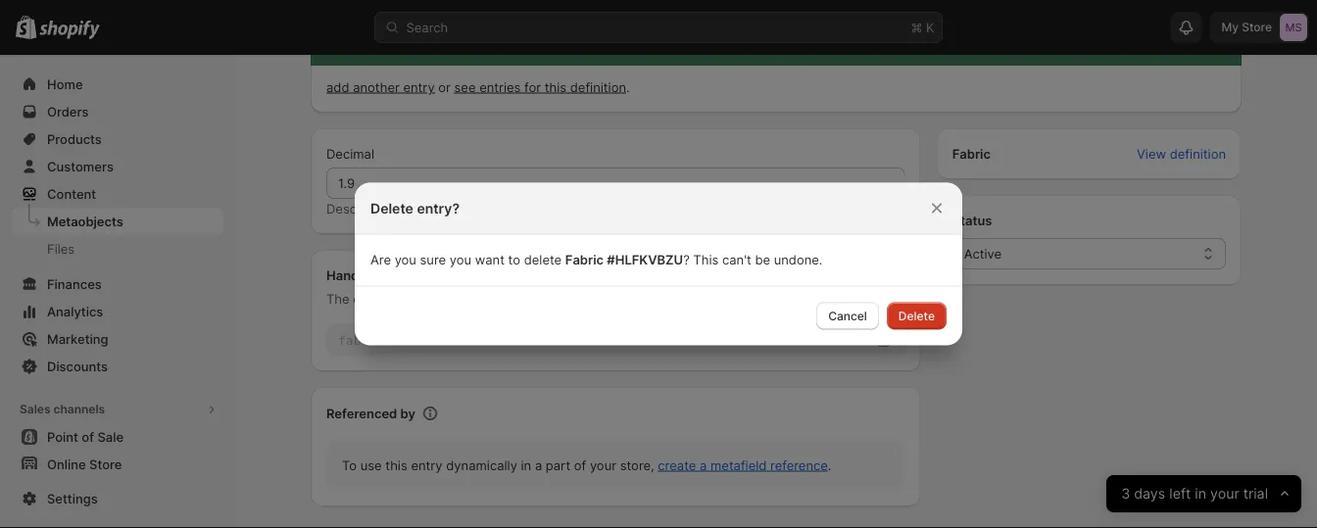 Task type: describe. For each thing, give the bounding box(es) containing it.
entry?
[[417, 200, 460, 217]]

delete for delete entry?
[[371, 200, 414, 217]]

be
[[755, 252, 771, 268]]

files
[[47, 241, 75, 256]]

are you sure you want to delete fabric #hlfkvbzu ? this can't be undone.
[[371, 252, 823, 268]]

of
[[574, 458, 587, 473]]

shopify image
[[39, 20, 100, 40]]

1 a from the left
[[535, 458, 542, 473]]

edit button
[[871, 262, 917, 289]]

1 vertical spatial this
[[386, 458, 408, 473]]

your
[[590, 458, 617, 473]]

to use this entry dynamically in a part of your store, create a metafield reference .
[[342, 458, 832, 473]]

delete button
[[887, 302, 947, 330]]

home
[[47, 76, 83, 92]]

1 horizontal spatial definition
[[1170, 146, 1227, 161]]

descr
[[327, 201, 362, 216]]

⌘ k
[[911, 20, 935, 35]]

delete entry? dialog
[[0, 183, 1318, 346]]

0 vertical spatial .
[[627, 79, 630, 95]]

or
[[439, 79, 451, 95]]

1 vertical spatial .
[[828, 458, 832, 473]]

this
[[694, 252, 719, 268]]

handle
[[327, 268, 370, 283]]

view definition link
[[1126, 140, 1238, 168]]

create a metafield reference link
[[658, 458, 828, 473]]

unique
[[397, 291, 437, 306]]

edit
[[882, 268, 906, 283]]

sales channels button
[[12, 396, 224, 424]]

apps
[[20, 501, 49, 515]]

sales channels
[[20, 403, 105, 417]]

2 you from the left
[[450, 252, 472, 268]]

another
[[353, 79, 400, 95]]

view
[[1137, 146, 1167, 161]]

k
[[927, 20, 935, 35]]

discounts link
[[12, 353, 224, 380]]

2 a from the left
[[700, 458, 707, 473]]

settings link
[[12, 485, 224, 513]]

decimal
[[327, 146, 375, 161]]

referenced by
[[327, 406, 416, 421]]

sales
[[20, 403, 51, 417]]

want
[[475, 252, 505, 268]]

content link
[[12, 180, 224, 208]]

search
[[406, 20, 448, 35]]

1 horizontal spatial this
[[545, 79, 567, 95]]

settings
[[47, 491, 98, 506]]

entry
[[346, 36, 379, 51]]

referenced
[[327, 406, 397, 421]]

cancel
[[829, 309, 868, 323]]



Task type: vqa. For each thing, say whether or not it's contained in the screenshot.
first row from the top of the List of reports Table
no



Task type: locate. For each thing, give the bounding box(es) containing it.
0 vertical spatial fabric
[[953, 146, 991, 161]]

1 horizontal spatial .
[[828, 458, 832, 473]]

are
[[371, 252, 391, 268]]

apps button
[[12, 494, 224, 522]]

definition right 'for'
[[570, 79, 627, 95]]

by
[[401, 406, 416, 421]]

to
[[509, 252, 521, 268]]

active
[[965, 246, 1002, 261]]

see entries for this definition link
[[455, 79, 627, 95]]

?
[[684, 252, 690, 268]]

fabric up status
[[953, 146, 991, 161]]

for
[[525, 79, 541, 95]]

1 horizontal spatial you
[[450, 252, 472, 268]]

⌘
[[911, 20, 923, 35]]

. right 'for'
[[627, 79, 630, 95]]

. right metafield
[[828, 458, 832, 473]]

.
[[627, 79, 630, 95], [828, 458, 832, 473]]

identifier
[[441, 291, 494, 306]]

add another entry or see entries for this definition .
[[327, 79, 630, 95]]

you right sure
[[450, 252, 472, 268]]

entry left or
[[403, 79, 435, 95]]

fabric inside the delete entry? dialog
[[566, 252, 604, 268]]

use
[[361, 458, 382, 473]]

delete for delete
[[899, 309, 935, 323]]

0 horizontal spatial fabric
[[566, 252, 604, 268]]

in
[[521, 458, 532, 473]]

1 vertical spatial definition
[[1170, 146, 1227, 161]]

delete entry?
[[371, 200, 460, 217]]

this
[[545, 79, 567, 95], [386, 458, 408, 473]]

to
[[342, 458, 357, 473]]

1 vertical spatial entry
[[411, 458, 443, 473]]

handle the entry's unique identifier
[[327, 268, 494, 306]]

can't
[[723, 252, 752, 268]]

0 vertical spatial this
[[545, 79, 567, 95]]

metafield
[[711, 458, 767, 473]]

add
[[327, 79, 350, 95]]

home link
[[12, 71, 224, 98]]

0 vertical spatial delete
[[371, 200, 414, 217]]

sure
[[420, 252, 446, 268]]

files link
[[12, 235, 224, 263]]

0 horizontal spatial definition
[[570, 79, 627, 95]]

0 horizontal spatial you
[[395, 252, 417, 268]]

delete down edit button
[[899, 309, 935, 323]]

the
[[327, 291, 350, 306]]

entry
[[403, 79, 435, 95], [411, 458, 443, 473]]

delete left "entry?"
[[371, 200, 414, 217]]

this right 'for'
[[545, 79, 567, 95]]

create
[[658, 458, 697, 473]]

status
[[953, 213, 993, 228]]

entry's
[[353, 291, 393, 306]]

1 vertical spatial fabric
[[566, 252, 604, 268]]

delete inside 'button'
[[899, 309, 935, 323]]

#hlfkvbzu
[[607, 252, 684, 268]]

add another entry link
[[327, 79, 435, 95]]

1 you from the left
[[395, 252, 417, 268]]

added
[[382, 36, 421, 51]]

a right create
[[700, 458, 707, 473]]

a right in
[[535, 458, 542, 473]]

you right are
[[395, 252, 417, 268]]

0 horizontal spatial this
[[386, 458, 408, 473]]

entry left dynamically
[[411, 458, 443, 473]]

0 horizontal spatial delete
[[371, 200, 414, 217]]

you
[[395, 252, 417, 268], [450, 252, 472, 268]]

delete
[[371, 200, 414, 217], [899, 309, 935, 323]]

0 vertical spatial definition
[[570, 79, 627, 95]]

a
[[535, 458, 542, 473], [700, 458, 707, 473]]

cancel button
[[817, 302, 879, 330]]

metaobjects link
[[12, 208, 224, 235]]

content
[[47, 186, 96, 202]]

definition
[[570, 79, 627, 95], [1170, 146, 1227, 161]]

0 horizontal spatial .
[[627, 79, 630, 95]]

part
[[546, 458, 571, 473]]

1 vertical spatial delete
[[899, 309, 935, 323]]

delete
[[524, 252, 562, 268]]

0 horizontal spatial a
[[535, 458, 542, 473]]

1 horizontal spatial delete
[[899, 309, 935, 323]]

see
[[455, 79, 476, 95]]

undone.
[[774, 252, 823, 268]]

1 horizontal spatial a
[[700, 458, 707, 473]]

store,
[[620, 458, 655, 473]]

entry added
[[346, 36, 421, 51]]

0 vertical spatial entry
[[403, 79, 435, 95]]

fabric
[[953, 146, 991, 161], [566, 252, 604, 268]]

reference
[[771, 458, 828, 473]]

view definition
[[1137, 146, 1227, 161]]

dynamically
[[446, 458, 518, 473]]

metaobjects
[[47, 214, 123, 229]]

entries
[[480, 79, 521, 95]]

definition right view
[[1170, 146, 1227, 161]]

this right the use
[[386, 458, 408, 473]]

1 horizontal spatial fabric
[[953, 146, 991, 161]]

discounts
[[47, 359, 108, 374]]

channels
[[53, 403, 105, 417]]

fabric right delete
[[566, 252, 604, 268]]



